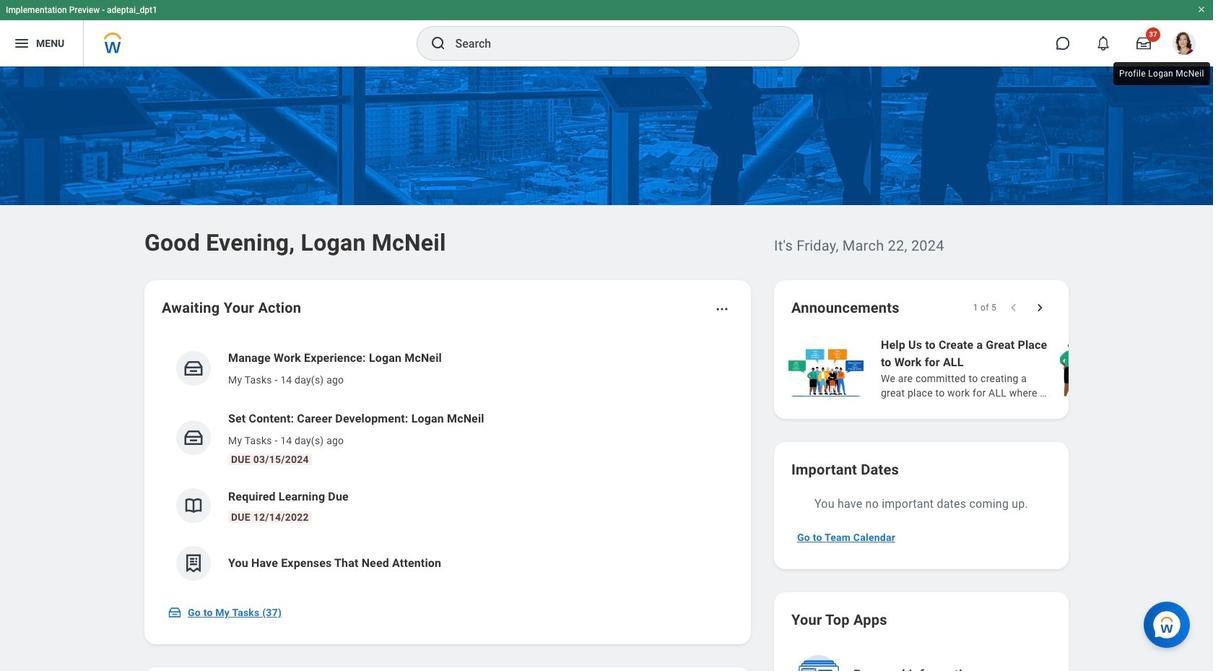 Task type: describe. For each thing, give the bounding box(es) containing it.
profile logan mcneil image
[[1173, 32, 1196, 58]]

inbox image inside list
[[183, 427, 204, 449]]

justify image
[[13, 35, 30, 52]]

1 vertical spatial inbox image
[[168, 605, 182, 620]]

search image
[[429, 35, 447, 52]]

close environment banner image
[[1198, 5, 1206, 14]]

chevron left small image
[[1007, 300, 1021, 315]]

chevron right small image
[[1033, 300, 1047, 315]]



Task type: locate. For each thing, give the bounding box(es) containing it.
status
[[973, 302, 997, 313]]

0 vertical spatial inbox image
[[183, 427, 204, 449]]

dashboard expenses image
[[183, 553, 204, 574]]

1 horizontal spatial list
[[786, 335, 1213, 402]]

inbox large image
[[1137, 36, 1151, 51]]

inbox image
[[183, 427, 204, 449], [168, 605, 182, 620]]

related actions image
[[715, 302, 730, 316]]

Search Workday  search field
[[455, 27, 769, 59]]

inbox image
[[183, 358, 204, 379]]

tooltip
[[1111, 59, 1213, 88]]

list
[[786, 335, 1213, 402], [162, 338, 734, 592]]

0 horizontal spatial inbox image
[[168, 605, 182, 620]]

banner
[[0, 0, 1213, 66]]

notifications large image
[[1096, 36, 1111, 51]]

1 horizontal spatial inbox image
[[183, 427, 204, 449]]

book open image
[[183, 495, 204, 516]]

0 horizontal spatial list
[[162, 338, 734, 592]]

main content
[[0, 66, 1213, 671]]



Task type: vqa. For each thing, say whether or not it's contained in the screenshot.
second calendar user solid icon from the bottom of the 'Navigation Pane' region
no



